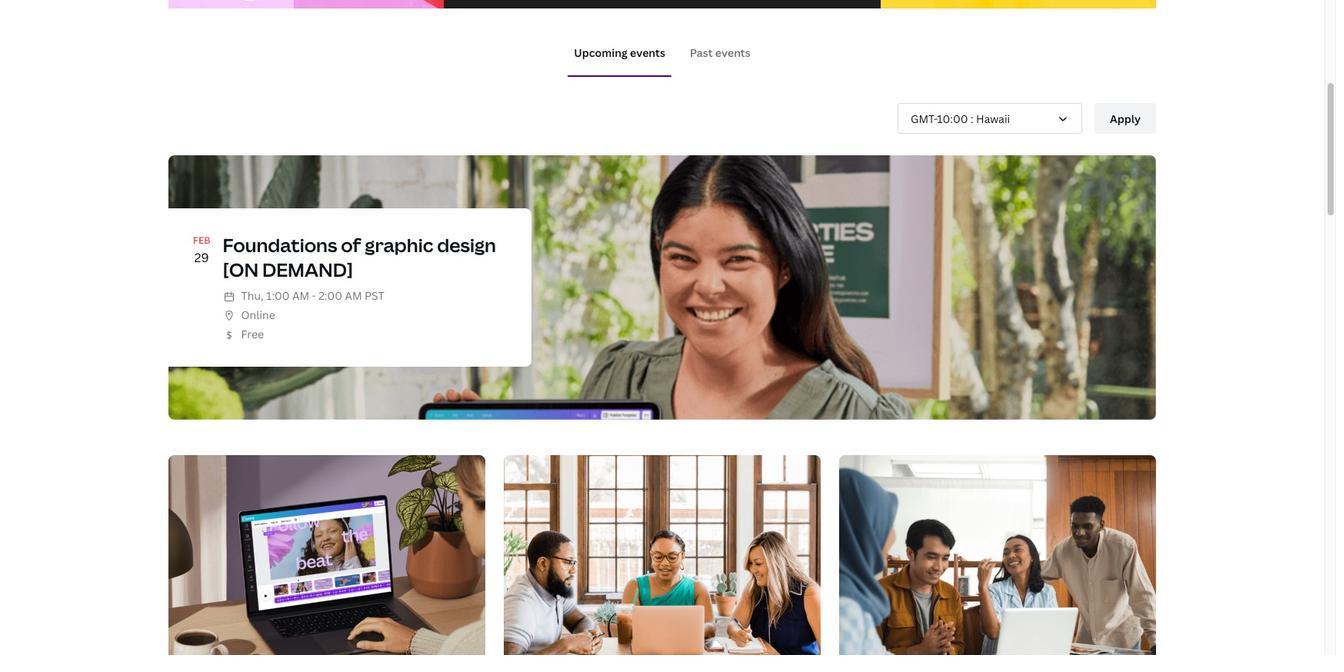 Task type: describe. For each thing, give the bounding box(es) containing it.
events for upcoming events
[[630, 45, 666, 60]]

gmt-10:00 : hawaii
[[911, 111, 1011, 126]]

upcoming events
[[574, 45, 666, 60]]

1:00
[[266, 288, 290, 303]]

feb 29
[[193, 234, 211, 266]]

feb
[[193, 234, 211, 247]]

-
[[312, 288, 316, 303]]

29
[[195, 249, 209, 266]]

demand]
[[262, 257, 353, 282]]

design
[[437, 233, 496, 258]]

pst
[[365, 288, 384, 303]]

past events
[[690, 45, 751, 60]]

2 am from the left
[[345, 288, 362, 303]]

past
[[690, 45, 713, 60]]

:
[[971, 111, 974, 126]]

upcoming
[[574, 45, 628, 60]]

thu,
[[241, 288, 264, 303]]

foundations of graphic design [on demand]
[[223, 233, 496, 282]]

gmt-
[[911, 111, 937, 126]]

events for past events
[[716, 45, 751, 60]]

online
[[241, 308, 275, 322]]



Task type: vqa. For each thing, say whether or not it's contained in the screenshot.
Free
yes



Task type: locate. For each thing, give the bounding box(es) containing it.
foundations
[[223, 233, 337, 258]]

0 horizontal spatial am
[[292, 288, 309, 303]]

hawaii
[[976, 111, 1011, 126]]

am
[[292, 288, 309, 303], [345, 288, 362, 303]]

events right upcoming
[[630, 45, 666, 60]]

2:00
[[319, 288, 342, 303]]

am left pst
[[345, 288, 362, 303]]

events right the past
[[716, 45, 751, 60]]

events
[[630, 45, 666, 60], [716, 45, 751, 60]]

1 am from the left
[[292, 288, 309, 303]]

thu, 1:00 am - 2:00 am pst
[[241, 288, 384, 303]]

past events link
[[690, 45, 751, 60]]

am left the -
[[292, 288, 309, 303]]

graphic
[[365, 233, 433, 258]]

1 events from the left
[[630, 45, 666, 60]]

2 events from the left
[[716, 45, 751, 60]]

1 horizontal spatial am
[[345, 288, 362, 303]]

1 horizontal spatial events
[[716, 45, 751, 60]]

10:00
[[937, 111, 968, 126]]

0 horizontal spatial events
[[630, 45, 666, 60]]

[on
[[223, 257, 259, 282]]

free
[[241, 327, 264, 341]]

of
[[341, 233, 361, 258]]

gmt-10:00 : hawaii button
[[898, 103, 1083, 134]]



